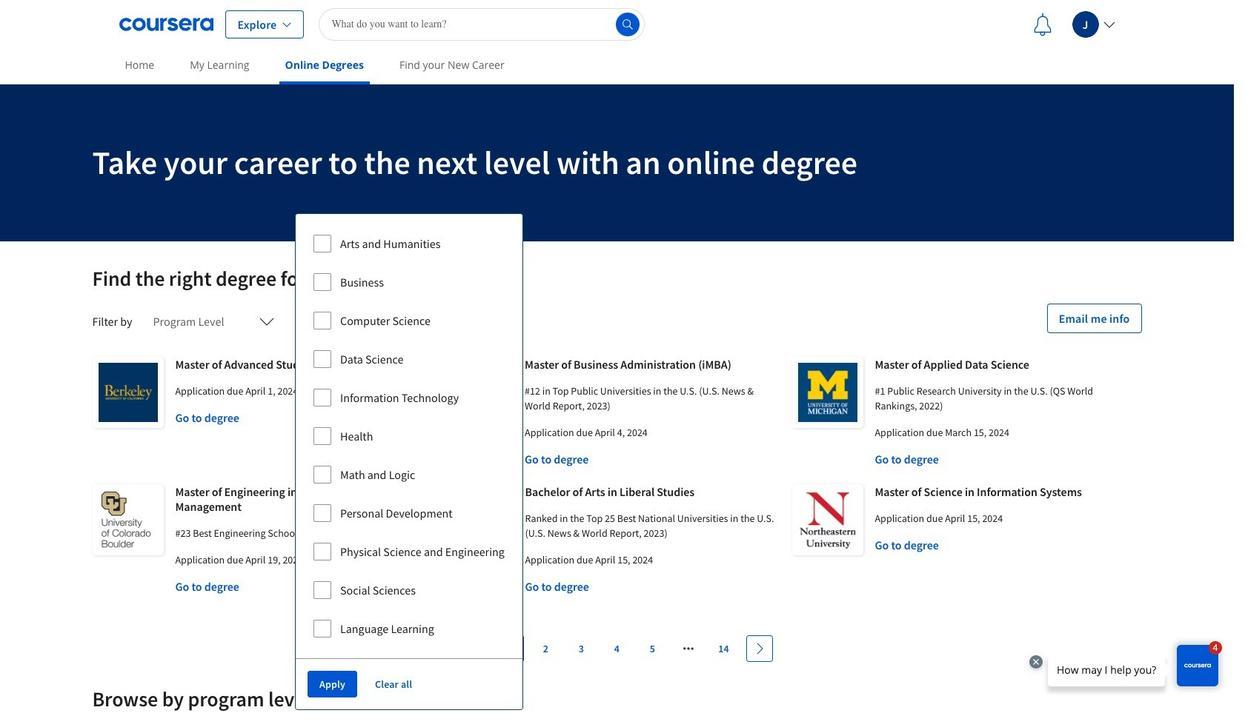 Task type: describe. For each thing, give the bounding box(es) containing it.
university of california, berkeley image
[[92, 357, 163, 428]]

northeastern university image
[[792, 485, 863, 556]]

coursera image
[[119, 12, 213, 36]]



Task type: locate. For each thing, give the bounding box(es) containing it.
university of michigan image
[[792, 357, 863, 428]]

university of colorado boulder image
[[92, 485, 163, 556]]

actions toolbar
[[296, 659, 522, 710]]

None search field
[[319, 8, 645, 40]]

options list list box
[[296, 214, 522, 659]]

university of illinois at urbana-champaign image
[[442, 357, 513, 428]]

georgetown university image
[[442, 485, 513, 556]]

go to next page image
[[753, 643, 765, 655]]



Task type: vqa. For each thing, say whether or not it's contained in the screenshot.
HELP CENTER icon
no



